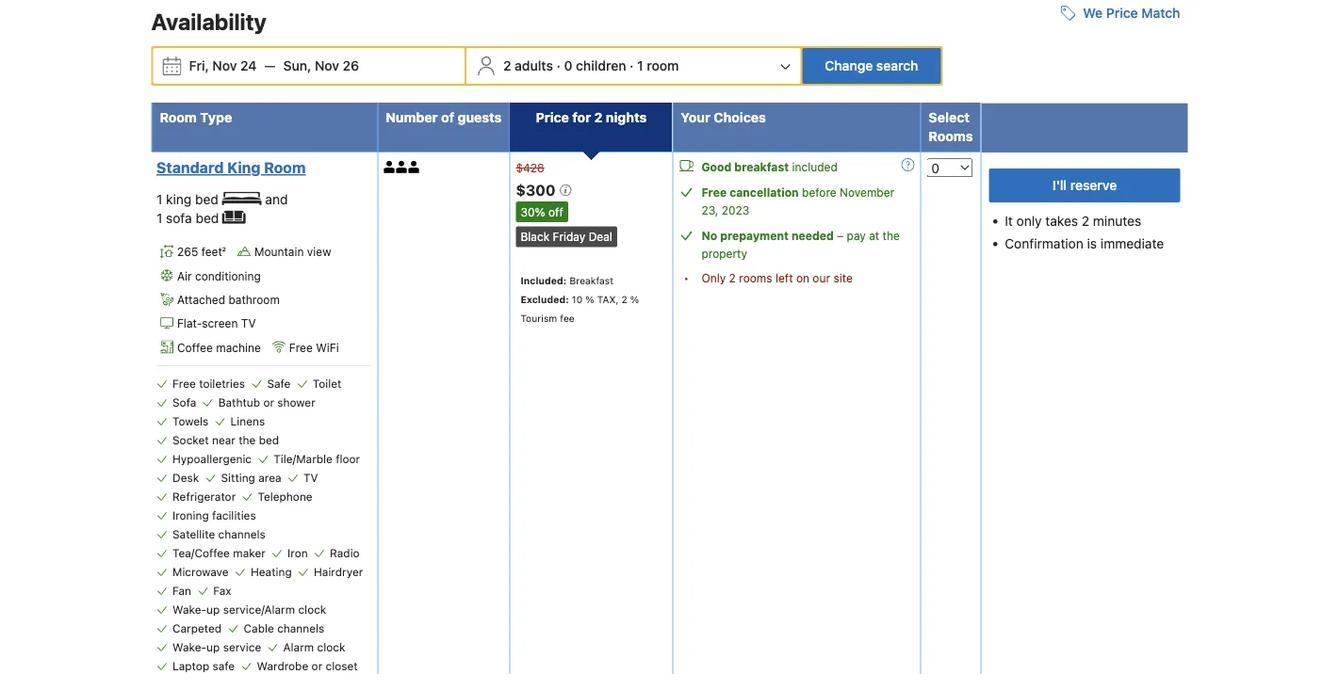 Task type: vqa. For each thing, say whether or not it's contained in the screenshot.
Iron
yes



Task type: describe. For each thing, give the bounding box(es) containing it.
sun, nov 26 button
[[276, 49, 367, 83]]

before
[[802, 186, 837, 199]]

your choices
[[681, 110, 766, 125]]

2 nov from the left
[[315, 58, 339, 74]]

breakfast
[[734, 160, 789, 173]]

of
[[441, 110, 454, 125]]

included:
[[521, 275, 567, 286]]

0 horizontal spatial the
[[239, 434, 256, 447]]

included
[[792, 160, 838, 173]]

occupancy image
[[408, 161, 421, 173]]

we
[[1083, 5, 1103, 21]]

hypoallergenic
[[172, 452, 252, 466]]

free for free wifi
[[289, 341, 313, 354]]

1 % from the left
[[585, 294, 594, 305]]

channels for cable channels
[[277, 622, 324, 635]]

1 horizontal spatial tv
[[303, 471, 318, 484]]

floor
[[336, 452, 360, 466]]

price for 2 nights
[[536, 110, 647, 125]]

mountain view
[[254, 246, 331, 259]]

select rooms
[[929, 110, 973, 144]]

needed
[[792, 229, 834, 242]]

it only takes 2 minutes confirmation is immediate
[[1005, 214, 1164, 252]]

sofa
[[166, 210, 192, 226]]

before november 23, 2023
[[702, 186, 894, 217]]

wardrobe
[[257, 660, 308, 673]]

air conditioning
[[177, 270, 261, 283]]

2 vertical spatial bed
[[259, 434, 279, 447]]

up for service
[[206, 641, 220, 654]]

property
[[702, 247, 747, 260]]

toiletries
[[199, 377, 245, 390]]

30% off
[[521, 206, 563, 219]]

desk
[[172, 471, 199, 484]]

only 2 rooms left on our site
[[702, 271, 853, 285]]

bed for king
[[195, 192, 218, 207]]

king
[[166, 192, 192, 207]]

i'll reserve
[[1052, 178, 1117, 193]]

search
[[876, 58, 918, 74]]

deal
[[589, 230, 612, 244]]

sofa
[[172, 396, 196, 409]]

friday
[[553, 230, 585, 244]]

type
[[200, 110, 232, 125]]

room
[[647, 58, 679, 74]]

on
[[796, 271, 809, 285]]

2 inside button
[[503, 58, 511, 74]]

2 adults · 0 children · 1 room button
[[468, 48, 799, 84]]

no prepayment needed
[[702, 229, 834, 242]]

fri, nov 24 — sun, nov 26
[[189, 58, 359, 74]]

1 occupancy image from the left
[[384, 161, 396, 173]]

towels
[[172, 415, 208, 428]]

cable channels
[[244, 622, 324, 635]]

standard king room
[[156, 159, 306, 177]]

shower
[[277, 396, 315, 409]]

our
[[813, 271, 830, 285]]

couch image
[[222, 211, 245, 224]]

tea/coffee maker
[[172, 547, 266, 560]]

2023
[[722, 204, 749, 217]]

26
[[343, 58, 359, 74]]

safe
[[213, 660, 235, 673]]

refrigerator
[[172, 490, 236, 503]]

near
[[212, 434, 235, 447]]

excluded:
[[521, 294, 569, 305]]

bed for sofa
[[196, 210, 219, 226]]

immediate
[[1101, 236, 1164, 252]]

at
[[869, 229, 879, 242]]

standard king room link
[[156, 158, 367, 177]]

it
[[1005, 214, 1013, 229]]

more details on meals and payment options image
[[901, 158, 915, 172]]

2 right only
[[729, 271, 736, 285]]

30%
[[521, 206, 545, 219]]

radio
[[330, 547, 360, 560]]

wifi
[[316, 341, 339, 354]]

nights
[[606, 110, 647, 125]]

2 inside 10 % tax, 2 % tourism fee
[[621, 294, 627, 305]]

$428
[[516, 161, 544, 174]]

toilet
[[313, 377, 341, 390]]

satellite
[[172, 528, 215, 541]]

or for bathtub
[[263, 396, 274, 409]]

match
[[1141, 5, 1180, 21]]

channels for satellite channels
[[218, 528, 266, 541]]

air
[[177, 270, 192, 283]]

fan
[[172, 584, 191, 598]]

coffee
[[177, 341, 213, 354]]

carpeted
[[172, 622, 222, 635]]

fri,
[[189, 58, 209, 74]]

2 inside it only takes 2 minutes confirmation is immediate
[[1082, 214, 1089, 229]]

prepayment
[[720, 229, 789, 242]]

23,
[[702, 204, 718, 217]]

free wifi
[[289, 341, 339, 354]]

free for free cancellation
[[702, 186, 727, 199]]

linens
[[230, 415, 265, 428]]

maker
[[233, 547, 266, 560]]

1 horizontal spatial room
[[264, 159, 306, 177]]

area
[[258, 471, 281, 484]]

pay
[[847, 229, 866, 242]]

free for free toiletries
[[172, 377, 196, 390]]

mountain
[[254, 246, 304, 259]]

1 inside button
[[637, 58, 643, 74]]

minutes
[[1093, 214, 1141, 229]]

safe
[[267, 377, 291, 390]]

november
[[840, 186, 894, 199]]

2 right for
[[594, 110, 603, 125]]

wake- for wake-up service
[[172, 641, 206, 654]]

30% off. you're getting a reduced rate because this property is offering a discount.. element
[[516, 202, 568, 223]]



Task type: locate. For each thing, give the bounding box(es) containing it.
1 vertical spatial the
[[239, 434, 256, 447]]

1 horizontal spatial %
[[630, 294, 639, 305]]

bed down linens
[[259, 434, 279, 447]]

or
[[263, 396, 274, 409], [312, 660, 322, 673]]

availability
[[151, 9, 266, 35]]

1 horizontal spatial ·
[[630, 58, 634, 74]]

room up and
[[264, 159, 306, 177]]

adults
[[515, 58, 553, 74]]

1 horizontal spatial or
[[312, 660, 322, 673]]

takes
[[1045, 214, 1078, 229]]

1 vertical spatial wake-
[[172, 641, 206, 654]]

1 left room
[[637, 58, 643, 74]]

black friday deal. you're getting a reduced rate because this property is offering a discount when you book before nov 29, 2023 and stay before dec 31, 2024.. element
[[516, 227, 617, 247]]

children
[[576, 58, 626, 74]]

0 vertical spatial 1
[[637, 58, 643, 74]]

0 horizontal spatial nov
[[212, 58, 237, 74]]

nov left 24
[[212, 58, 237, 74]]

· right children
[[630, 58, 634, 74]]

wake-up service
[[172, 641, 261, 654]]

standard
[[156, 159, 224, 177]]

0 horizontal spatial tv
[[241, 317, 256, 331]]

2 horizontal spatial free
[[702, 186, 727, 199]]

tv down bathroom
[[241, 317, 256, 331]]

attached
[[177, 293, 225, 307]]

clock up the closet
[[317, 641, 345, 654]]

tv down tile/marble floor
[[303, 471, 318, 484]]

nov
[[212, 58, 237, 74], [315, 58, 339, 74]]

view
[[307, 246, 331, 259]]

tv
[[241, 317, 256, 331], [303, 471, 318, 484]]

confirmation
[[1005, 236, 1084, 252]]

machine
[[216, 341, 261, 354]]

1 for 1 king bed
[[156, 192, 162, 207]]

1 king bed
[[156, 192, 222, 207]]

free cancellation
[[702, 186, 799, 199]]

1 horizontal spatial price
[[1106, 5, 1138, 21]]

cancellation
[[730, 186, 799, 199]]

change search
[[825, 58, 918, 74]]

0 horizontal spatial channels
[[218, 528, 266, 541]]

black friday deal
[[521, 230, 612, 244]]

the inside – pay at the property
[[883, 229, 900, 242]]

free up 23,
[[702, 186, 727, 199]]

0 horizontal spatial %
[[585, 294, 594, 305]]

channels up maker
[[218, 528, 266, 541]]

up down fax
[[206, 603, 220, 616]]

flat-
[[177, 317, 202, 331]]

0 vertical spatial bed
[[195, 192, 218, 207]]

channels
[[218, 528, 266, 541], [277, 622, 324, 635]]

2 % from the left
[[630, 294, 639, 305]]

clock up cable channels
[[298, 603, 326, 616]]

hairdryer
[[314, 566, 363, 579]]

rooms
[[739, 271, 772, 285]]

0 horizontal spatial price
[[536, 110, 569, 125]]

room type
[[160, 110, 232, 125]]

the
[[883, 229, 900, 242], [239, 434, 256, 447]]

room left type
[[160, 110, 197, 125]]

1 vertical spatial or
[[312, 660, 322, 673]]

nov left 26
[[315, 58, 339, 74]]

0 vertical spatial channels
[[218, 528, 266, 541]]

bathtub or shower
[[218, 396, 315, 409]]

occupancy image
[[384, 161, 396, 173], [396, 161, 408, 173]]

265 feet²
[[177, 246, 226, 259]]

wake-up service/alarm clock
[[172, 603, 326, 616]]

0 vertical spatial clock
[[298, 603, 326, 616]]

i'll reserve button
[[989, 169, 1180, 203]]

wake- for wake-up service/alarm clock
[[172, 603, 206, 616]]

1 for 1 sofa bed
[[156, 210, 162, 226]]

—
[[264, 58, 276, 74]]

off
[[548, 206, 563, 219]]

wake-
[[172, 603, 206, 616], [172, 641, 206, 654]]

1 nov from the left
[[212, 58, 237, 74]]

2 vertical spatial 1
[[156, 210, 162, 226]]

bed down 1 king bed
[[196, 210, 219, 226]]

0 vertical spatial wake-
[[172, 603, 206, 616]]

2 up from the top
[[206, 641, 220, 654]]

2 · from the left
[[630, 58, 634, 74]]

channels up alarm
[[277, 622, 324, 635]]

1 · from the left
[[557, 58, 561, 74]]

wake- up carpeted
[[172, 603, 206, 616]]

0 vertical spatial price
[[1106, 5, 1138, 21]]

0 vertical spatial tv
[[241, 317, 256, 331]]

ironing facilities
[[172, 509, 256, 522]]

sitting
[[221, 471, 255, 484]]

2 right tax,
[[621, 294, 627, 305]]

0 vertical spatial free
[[702, 186, 727, 199]]

0 vertical spatial the
[[883, 229, 900, 242]]

0 vertical spatial room
[[160, 110, 197, 125]]

0 horizontal spatial or
[[263, 396, 274, 409]]

1 vertical spatial free
[[289, 341, 313, 354]]

up up "laptop safe"
[[206, 641, 220, 654]]

265
[[177, 246, 198, 259]]

1 vertical spatial up
[[206, 641, 220, 654]]

microwave
[[172, 566, 229, 579]]

only
[[1016, 214, 1042, 229]]

0 vertical spatial up
[[206, 603, 220, 616]]

occupancy image left occupancy icon
[[384, 161, 396, 173]]

occupancy image down 'number'
[[396, 161, 408, 173]]

tourism
[[521, 312, 557, 324]]

1
[[637, 58, 643, 74], [156, 192, 162, 207], [156, 210, 162, 226]]

we price match button
[[1053, 0, 1188, 30]]

satellite channels
[[172, 528, 266, 541]]

price right we
[[1106, 5, 1138, 21]]

2 up is
[[1082, 214, 1089, 229]]

1 horizontal spatial nov
[[315, 58, 339, 74]]

bathroom
[[228, 293, 280, 307]]

1 vertical spatial clock
[[317, 641, 345, 654]]

1 vertical spatial room
[[264, 159, 306, 177]]

% right tax,
[[630, 294, 639, 305]]

1 up from the top
[[206, 603, 220, 616]]

flat-screen tv
[[177, 317, 256, 331]]

%
[[585, 294, 594, 305], [630, 294, 639, 305]]

socket
[[172, 434, 209, 447]]

good breakfast included
[[702, 160, 838, 173]]

price left for
[[536, 110, 569, 125]]

wake- up 'laptop'
[[172, 641, 206, 654]]

2 left adults
[[503, 58, 511, 74]]

price
[[1106, 5, 1138, 21], [536, 110, 569, 125]]

2 wake- from the top
[[172, 641, 206, 654]]

or down safe
[[263, 396, 274, 409]]

sun,
[[283, 58, 311, 74]]

or down alarm clock at left
[[312, 660, 322, 673]]

1 wake- from the top
[[172, 603, 206, 616]]

0 horizontal spatial ·
[[557, 58, 561, 74]]

24
[[240, 58, 257, 74]]

clock
[[298, 603, 326, 616], [317, 641, 345, 654]]

room
[[160, 110, 197, 125], [264, 159, 306, 177]]

1 vertical spatial channels
[[277, 622, 324, 635]]

closet
[[326, 660, 358, 673]]

2 occupancy image from the left
[[396, 161, 408, 173]]

ironing
[[172, 509, 209, 522]]

1 vertical spatial price
[[536, 110, 569, 125]]

alarm clock
[[283, 641, 345, 654]]

the right the at
[[883, 229, 900, 242]]

0 vertical spatial or
[[263, 396, 274, 409]]

0 horizontal spatial room
[[160, 110, 197, 125]]

1 vertical spatial 1
[[156, 192, 162, 207]]

1 horizontal spatial channels
[[277, 622, 324, 635]]

1 vertical spatial tv
[[303, 471, 318, 484]]

wardrobe or closet
[[257, 660, 358, 673]]

good
[[702, 160, 732, 173]]

free up sofa
[[172, 377, 196, 390]]

service
[[223, 641, 261, 654]]

0 horizontal spatial free
[[172, 377, 196, 390]]

up for service/alarm
[[206, 603, 220, 616]]

· left 0
[[557, 58, 561, 74]]

sitting area
[[221, 471, 281, 484]]

1 left sofa
[[156, 210, 162, 226]]

iron
[[288, 547, 308, 560]]

fax
[[213, 584, 231, 598]]

the down linens
[[239, 434, 256, 447]]

free left wifi
[[289, 341, 313, 354]]

laptop
[[172, 660, 209, 673]]

1 vertical spatial bed
[[196, 210, 219, 226]]

screen
[[202, 317, 238, 331]]

10
[[572, 294, 583, 305]]

change
[[825, 58, 873, 74]]

fri, nov 24 button
[[181, 49, 264, 83]]

2 vertical spatial free
[[172, 377, 196, 390]]

telephone
[[258, 490, 313, 503]]

or for wardrobe
[[312, 660, 322, 673]]

coffee machine
[[177, 341, 261, 354]]

is
[[1087, 236, 1097, 252]]

1 left the king
[[156, 192, 162, 207]]

tax,
[[597, 294, 619, 305]]

rooms
[[929, 129, 973, 144]]

1 horizontal spatial the
[[883, 229, 900, 242]]

1 horizontal spatial free
[[289, 341, 313, 354]]

bed up 1 sofa bed
[[195, 192, 218, 207]]

site
[[833, 271, 853, 285]]

•
[[684, 271, 689, 285]]

% right 10 on the top left of the page
[[585, 294, 594, 305]]

price inside dropdown button
[[1106, 5, 1138, 21]]

your
[[681, 110, 711, 125]]

alarm
[[283, 641, 314, 654]]

for
[[572, 110, 591, 125]]



